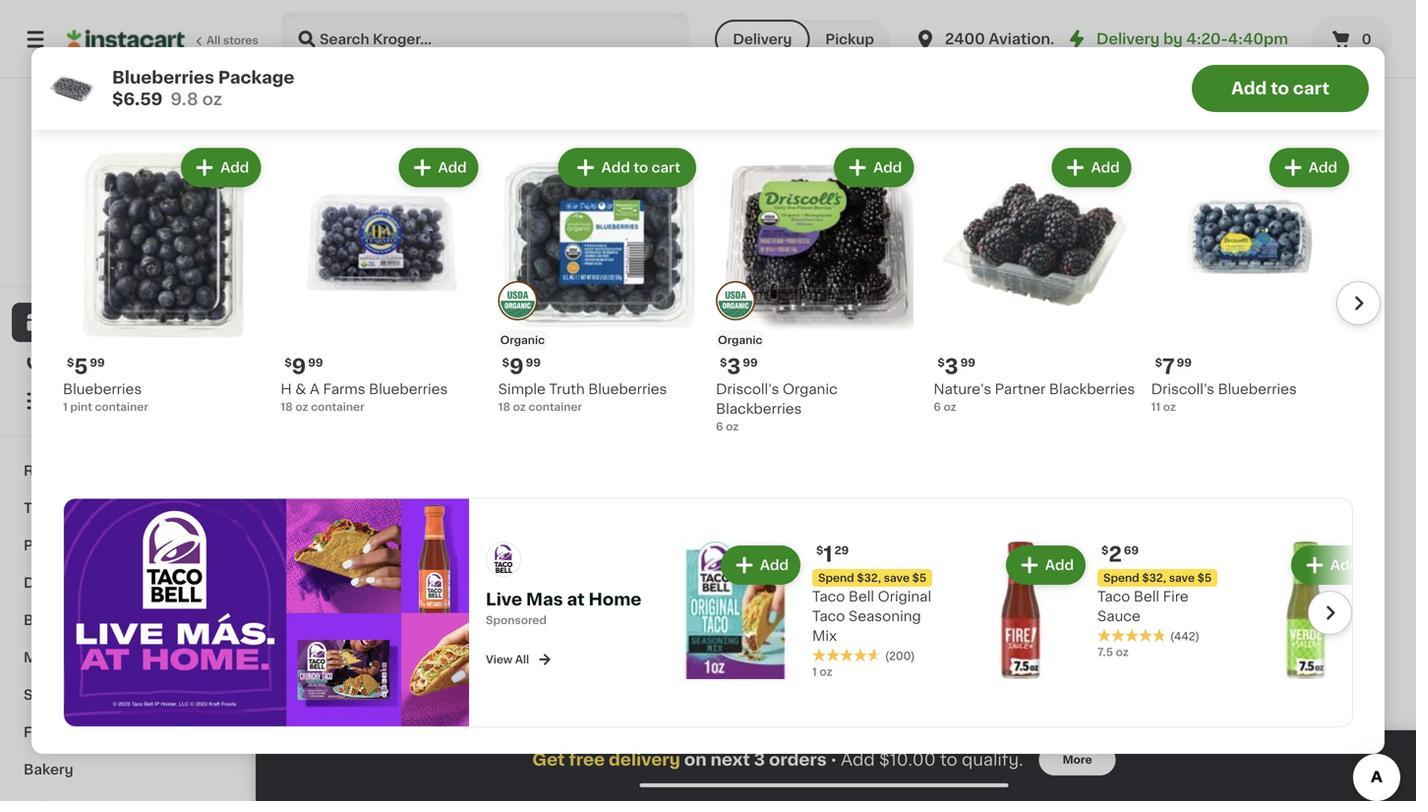 Task type: locate. For each thing, give the bounding box(es) containing it.
view for view all
[[486, 655, 513, 666]]

$32, up fire
[[1142, 573, 1167, 584]]

0 horizontal spatial $ 9 99
[[285, 356, 323, 377]]

1 horizontal spatial cart
[[1293, 80, 1330, 97]]

& left "eggs" at bottom
[[65, 576, 77, 590]]

3 for 10
[[855, 253, 869, 274]]

0 horizontal spatial 59
[[505, 254, 520, 265]]

$ 3 99 up pom
[[848, 253, 886, 274]]

2 $5 from the left
[[1198, 573, 1212, 584]]

1 horizontal spatial add to cart
[[1232, 80, 1330, 97]]

$5 up seasoning
[[913, 573, 927, 584]]

1 horizontal spatial item badge image
[[716, 281, 755, 321]]

container inside h & a farms blueberries 18 oz container
[[311, 402, 364, 412]]

original up seasoning
[[878, 590, 932, 604]]

snowfox seedless watermelon
[[1027, 279, 1153, 313]]

product group containing 5
[[63, 144, 265, 415]]

0 vertical spatial add to cart button
[[1192, 65, 1369, 112]]

package inside blueberries package $6.59 9.8 oz
[[218, 69, 295, 86]]

driscoll's down $ 7 99 in the top of the page
[[1152, 382, 1215, 396]]

lime
[[354, 279, 387, 293]]

driscoll's inside driscoll's organic blackberries 6 oz
[[716, 382, 779, 396]]

delivery for delivery
[[733, 32, 792, 46]]

1 horizontal spatial 59
[[1237, 254, 1252, 265]]

(30+)
[[1207, 411, 1245, 425]]

oz inside blueberries package 9.8 oz
[[499, 299, 512, 309]]

2400 aviation dr
[[945, 32, 1073, 46]]

simple truth blueberries 18 oz container
[[498, 382, 667, 412]]

2 inside "button"
[[730, 35, 736, 46]]

item badge image for 3
[[716, 281, 755, 321]]

0 vertical spatial 2
[[730, 35, 736, 46]]

kroger inside kroger vegetable oil, pure 48 fl oz
[[295, 673, 341, 687]]

kroger for kroger vegetable oil, pure 48 fl oz
[[295, 673, 341, 687]]

blackberries inside nature's partner  blackberries 6 oz
[[1049, 382, 1135, 396]]

1 horizontal spatial many in stock
[[1047, 769, 1124, 780]]

item carousel region
[[295, 5, 1377, 383], [35, 136, 1381, 490], [295, 398, 1377, 802]]

1 horizontal spatial 2
[[730, 35, 736, 46]]

2 horizontal spatial 2
[[1109, 545, 1122, 565]]

2 vertical spatial 2
[[489, 647, 503, 667]]

2 bell from the left
[[1134, 590, 1160, 604]]

0 vertical spatial blackberries
[[1049, 382, 1135, 396]]

seedless
[[1090, 279, 1153, 293]]

to inside treatment tracker modal dialog
[[940, 752, 958, 769]]

$5 for 1
[[913, 573, 927, 584]]

in down kroger vegetable oil, pure 48 fl oz
[[349, 731, 359, 742]]

cream
[[661, 693, 707, 706]]

pom
[[844, 279, 878, 293]]

oz inside driscoll's organic blackberries 6 oz
[[726, 421, 739, 432]]

1 vertical spatial original
[[711, 673, 765, 687]]

mission
[[1210, 673, 1263, 687]]

soft up the tortillas
[[1311, 673, 1340, 687]]

99 right 10
[[1064, 254, 1079, 265]]

1 horizontal spatial save
[[884, 573, 910, 584]]

59
[[505, 254, 520, 265], [1237, 254, 1252, 265]]

in inside gala apple $1.89 / lb about 0.46 lb each many in stock
[[715, 334, 725, 345]]

9.8 right $6.59
[[171, 91, 198, 108]]

many in stock down flour
[[1230, 750, 1307, 760]]

99 inside $ 10 99
[[1064, 254, 1079, 265]]

meat & seafood link
[[12, 639, 239, 677]]

live mas at home. shop now. image
[[486, 542, 521, 578]]

0 horizontal spatial driscoll's
[[716, 382, 779, 396]]

delivery for delivery by 4:20-4:40pm
[[1097, 32, 1160, 46]]

many in stock down more
[[1047, 769, 1124, 780]]

add kroger plus to save
[[53, 258, 186, 269]]

1 horizontal spatial 9
[[510, 356, 524, 377]]

1 horizontal spatial 0
[[1362, 32, 1372, 46]]

save up fire
[[1169, 573, 1195, 584]]

0 horizontal spatial $32,
[[857, 573, 881, 584]]

blueberries up (30+)
[[1218, 382, 1297, 396]]

1 horizontal spatial original
[[878, 590, 932, 604]]

organic lime
[[295, 279, 387, 293]]

1 horizontal spatial $ 9 99
[[502, 356, 541, 377]]

99 up driscoll's organic blackberries 6 oz
[[743, 357, 758, 368]]

1 left pint
[[63, 402, 68, 412]]

99 up nature's
[[961, 357, 976, 368]]

live mas at home. shop now. image
[[64, 499, 469, 727]]

3 down gala apple $1.89 / lb about 0.46 lb each many in stock
[[727, 356, 741, 377]]

bell up seasoning
[[849, 590, 875, 604]]

99 inside $ 7 99
[[1177, 357, 1192, 368]]

(40+)
[[1207, 18, 1245, 31]]

taco inside mission super soft soft taco flour tortillas
[[1210, 693, 1243, 706]]

0 horizontal spatial 2
[[489, 647, 503, 667]]

1 vertical spatial add to cart
[[602, 161, 681, 175]]

99 inside 1 99
[[683, 648, 698, 659]]

99 right 5
[[90, 357, 105, 368]]

$32, up the taco bell original taco seasoning mix
[[857, 573, 881, 584]]

blackberries for organic
[[716, 402, 802, 416]]

9.8 down 6 59
[[478, 299, 496, 309]]

39
[[323, 648, 338, 659]]

$32,
[[857, 573, 881, 584], [1142, 573, 1167, 584]]

1 horizontal spatial lb
[[724, 314, 734, 325]]

0 vertical spatial lb
[[739, 35, 749, 46]]

in down flour
[[1263, 750, 1273, 760]]

stores
[[223, 35, 258, 46]]

1 spend $32, save $5 from the left
[[818, 573, 927, 584]]

0 horizontal spatial 9.8
[[171, 91, 198, 108]]

9 up best
[[292, 356, 306, 377]]

soft down "$2.99" 'element'
[[1344, 673, 1373, 687]]

eggs
[[80, 576, 116, 590]]

$ 9 99 for simple
[[502, 356, 541, 377]]

container down farms
[[311, 402, 364, 412]]

2 spend $32, save $5 from the left
[[1104, 573, 1212, 584]]

in
[[715, 334, 725, 345], [349, 731, 359, 742], [1263, 750, 1273, 760], [1080, 769, 1091, 780]]

& right meat
[[63, 651, 75, 665]]

1 vertical spatial blackberries
[[716, 402, 802, 416]]

pure
[[295, 693, 327, 706]]

shop link
[[12, 303, 239, 342]]

dr
[[1054, 32, 1073, 46]]

package left gala
[[560, 279, 620, 293]]

stock
[[727, 334, 758, 345], [361, 731, 392, 742], [1276, 750, 1307, 760], [1093, 769, 1124, 780]]

& inside h & a farms blueberries 18 oz container
[[295, 382, 306, 396]]

delivery inside button
[[733, 32, 792, 46]]

lists
[[55, 394, 89, 408]]

package inside blueberries package 9.8 oz
[[560, 279, 620, 293]]

99 up organic lime
[[323, 254, 338, 265]]

0 vertical spatial 0
[[1362, 32, 1372, 46]]

2 driscoll's from the left
[[1152, 382, 1215, 396]]

blueberries up items
[[112, 69, 214, 86]]

0 horizontal spatial 9
[[292, 356, 306, 377]]

view up 100%
[[67, 219, 94, 230]]

blueberries inside simple truth blueberries 18 oz container
[[588, 382, 667, 396]]

many in stock
[[315, 731, 392, 742], [1230, 750, 1307, 760], [1047, 769, 1124, 780]]

simple
[[498, 382, 546, 396]]

plus
[[119, 258, 143, 269]]

all
[[1188, 18, 1204, 31], [1188, 411, 1204, 425]]

0 horizontal spatial all
[[207, 35, 221, 46]]

many inside gala apple $1.89 / lb about 0.46 lb each many in stock
[[681, 334, 712, 345]]

99
[[323, 254, 338, 265], [871, 254, 886, 265], [1064, 254, 1079, 265], [90, 357, 105, 368], [743, 357, 758, 368], [308, 357, 323, 368], [526, 357, 541, 368], [961, 357, 976, 368], [1177, 357, 1192, 368], [683, 648, 698, 659], [871, 648, 886, 659], [1054, 648, 1069, 659]]

/
[[693, 299, 698, 309]]

& for dairy
[[65, 576, 77, 590]]

2400
[[945, 32, 985, 46]]

kroger for kroger
[[101, 196, 150, 210]]

each up apple
[[711, 252, 749, 268]]

in down 0.46
[[715, 334, 725, 345]]

many down 0.46
[[681, 334, 712, 345]]

blueberries down 6 59
[[478, 279, 557, 293]]

& for h
[[295, 382, 306, 396]]

0 horizontal spatial add to cart
[[602, 161, 681, 175]]

kroger inside kroger original sour cream
[[661, 673, 707, 687]]

99 up simple
[[526, 357, 541, 368]]

(est.)
[[753, 252, 795, 268]]

$ 9 99 up a
[[285, 356, 323, 377]]

item carousel region containing best sellers
[[295, 398, 1377, 802]]

container left pickup
[[752, 35, 806, 46]]

add button inside add link
[[1293, 548, 1369, 583]]

3 up pom
[[855, 253, 869, 274]]

2 59 from the left
[[1237, 254, 1252, 265]]

blueberries package $6.59 9.8 oz
[[112, 69, 295, 108]]

99 for blueberries
[[90, 357, 105, 368]]

1 horizontal spatial spend
[[1104, 573, 1140, 584]]

1 vertical spatial 0
[[672, 253, 687, 274]]

2 horizontal spatial save
[[1169, 573, 1195, 584]]

2 spend from the left
[[1104, 573, 1140, 584]]

0 horizontal spatial $5
[[913, 573, 927, 584]]

pom wonderful ready- to-eat pomegranate arils
[[844, 279, 1008, 332]]

bell inside taco bell fire sauce
[[1134, 590, 1160, 604]]

2 item badge image from the left
[[498, 281, 538, 321]]

18 inside h & a farms blueberries 18 oz container
[[281, 402, 293, 412]]

$1.89
[[661, 299, 691, 309]]

lb
[[739, 35, 749, 46], [701, 299, 711, 309], [724, 314, 734, 325]]

mas
[[526, 592, 563, 608]]

save down guarantee
[[160, 258, 186, 269]]

1 vertical spatial all
[[515, 655, 529, 666]]

0 horizontal spatial delivery
[[733, 32, 792, 46]]

1 vertical spatial cart
[[652, 161, 681, 175]]

59 inside $ 6 59
[[1237, 254, 1252, 265]]

0 horizontal spatial soft
[[1311, 673, 1340, 687]]

1 horizontal spatial all
[[515, 655, 529, 666]]

2 vertical spatial many in stock
[[1047, 769, 1124, 780]]

1 vertical spatial 9.8
[[478, 299, 496, 309]]

$ 3 99 for 10
[[848, 253, 886, 274]]

item carousel region containing fresh fruit
[[295, 5, 1377, 383]]

party
[[1093, 712, 1130, 726]]

item badge image
[[716, 281, 755, 321], [498, 281, 538, 321]]

kroger for kroger original sour cream
[[661, 673, 707, 687]]

4 up organic lime
[[306, 253, 321, 274]]

blueberries right truth
[[588, 382, 667, 396]]

driscoll's for 7
[[1152, 382, 1215, 396]]

kroger
[[101, 196, 150, 210], [79, 258, 116, 269], [295, 673, 341, 687], [661, 673, 707, 687]]

0 horizontal spatial 18
[[281, 402, 293, 412]]

spend $32, save $5 up fire
[[1104, 573, 1212, 584]]

spend down $ 1 29
[[818, 573, 854, 584]]

99 up the doritos at the bottom
[[1054, 648, 1069, 659]]

many in stock down kroger vegetable oil, pure 48 fl oz
[[315, 731, 392, 742]]

1 $ 9 99 from the left
[[285, 356, 323, 377]]

all down nsored
[[515, 655, 529, 666]]

0 horizontal spatial item badge image
[[498, 281, 538, 321]]

$ inside $ 2 69
[[1102, 546, 1109, 556]]

vegetable
[[345, 673, 415, 687]]

item badge image for 9
[[498, 281, 538, 321]]

9 up simple
[[510, 356, 524, 377]]

1 $32, from the left
[[857, 573, 881, 584]]

driscoll's inside driscoll's blueberries 11 oz
[[1152, 382, 1215, 396]]

$ 3 99 down the taco bell original taco seasoning mix
[[848, 647, 886, 667]]

1 horizontal spatial soft
[[1344, 673, 1373, 687]]

1 horizontal spatial blackberries
[[1049, 382, 1135, 396]]

2 $ 9 99 from the left
[[502, 356, 541, 377]]

many in stock for 4
[[315, 731, 392, 742]]

1 horizontal spatial spend $32, save $5
[[1104, 573, 1212, 584]]

9.8 inside blueberries package 9.8 oz
[[478, 299, 496, 309]]

package for blueberries package $6.59 9.8 oz
[[218, 69, 295, 86]]

all up delivery by 4:20-4:40pm
[[1188, 18, 1204, 31]]

1 vertical spatial 4
[[306, 647, 321, 667]]

2 all from the top
[[1188, 411, 1204, 425]]

cart down 0 button
[[1293, 80, 1330, 97]]

0 vertical spatial add to cart
[[1232, 80, 1330, 97]]

1 horizontal spatial package
[[560, 279, 620, 293]]

1 horizontal spatial 9.8
[[478, 299, 496, 309]]

$5 up "(442)"
[[1198, 573, 1212, 584]]

related
[[63, 90, 148, 111]]

3 inside treatment tracker modal dialog
[[754, 752, 765, 769]]

& left candy
[[78, 689, 90, 702]]

stock down apple
[[727, 334, 758, 345]]

99 for h & a farms blueberries
[[308, 357, 323, 368]]

1 item badge image from the left
[[716, 281, 755, 321]]

view
[[1150, 18, 1184, 31], [67, 219, 94, 230], [1150, 411, 1184, 425], [486, 655, 513, 666]]

0 vertical spatial package
[[218, 69, 295, 86]]

2 9 from the left
[[510, 356, 524, 377]]

product group containing add
[[1210, 469, 1377, 767]]

7.5
[[1098, 647, 1114, 658]]

blueberries up pint
[[63, 382, 142, 396]]

pint
[[70, 402, 92, 412]]

blackberries
[[1049, 382, 1135, 396], [716, 402, 802, 416]]

item badge image down 6 59
[[498, 281, 538, 321]]

oz inside blueberries package $6.59 9.8 oz
[[202, 91, 222, 108]]

add inside treatment tracker modal dialog
[[841, 752, 875, 769]]

dairy & eggs
[[24, 576, 116, 590]]

again
[[99, 355, 138, 369]]

$ 7 99
[[1155, 356, 1192, 377]]

0 horizontal spatial spend $32, save $5
[[818, 573, 927, 584]]

container inside "button"
[[752, 35, 806, 46]]

kroger original sour cream
[[661, 673, 800, 706]]

1 59 from the left
[[505, 254, 520, 265]]

14.5
[[1027, 750, 1050, 760]]

9 for simple
[[510, 356, 524, 377]]

1 right sour
[[813, 667, 817, 678]]

cart up the $ 0 87
[[652, 161, 681, 175]]

0 vertical spatial all
[[1188, 18, 1204, 31]]

& for snacks
[[78, 689, 90, 702]]

4 left 39
[[306, 647, 321, 667]]

stock down kroger vegetable oil, pure 48 fl oz
[[361, 731, 392, 742]]

99 inside $ 5 99
[[90, 357, 105, 368]]

snacks
[[24, 689, 75, 702]]

pickup button
[[810, 20, 890, 59]]

view all (40+)
[[1150, 18, 1245, 31]]

snacks & candy link
[[12, 677, 239, 714]]

0 horizontal spatial bell
[[849, 590, 875, 604]]

1 bell from the left
[[849, 590, 875, 604]]

0 horizontal spatial spend
[[818, 573, 854, 584]]

fresh
[[295, 14, 356, 35]]

2 inside product group
[[489, 647, 503, 667]]

1 $5 from the left
[[913, 573, 927, 584]]

kroger up 'view pricing policy' "link"
[[101, 196, 150, 210]]

delivery by 4:20-4:40pm link
[[1065, 28, 1289, 51]]

100% satisfaction guarantee button
[[31, 232, 220, 252]]

0 horizontal spatial package
[[218, 69, 295, 86]]

1 vertical spatial each
[[737, 314, 764, 325]]

live
[[486, 592, 522, 608]]

99 up pom
[[871, 254, 886, 265]]

package down stores
[[218, 69, 295, 86]]

save up seasoning
[[884, 573, 910, 584]]

1 18 from the left
[[281, 402, 293, 412]]

2 horizontal spatial many in stock
[[1230, 750, 1307, 760]]

1 vertical spatial package
[[560, 279, 620, 293]]

all left (30+)
[[1188, 411, 1204, 425]]

each right 0.46
[[737, 314, 764, 325]]

original left sour
[[711, 673, 765, 687]]

produce link
[[12, 527, 239, 565]]

product group containing 7
[[1152, 144, 1354, 415]]

2 $32, from the left
[[1142, 573, 1167, 584]]

0 vertical spatial many in stock
[[315, 731, 392, 742]]

1 horizontal spatial driscoll's
[[1152, 382, 1215, 396]]

view down 7
[[1150, 411, 1184, 425]]

all left stores
[[207, 35, 221, 46]]

view all (30+) button
[[1142, 398, 1267, 438]]

$ inside $ 6 59
[[1214, 254, 1221, 265]]

1 vertical spatial all
[[1188, 411, 1204, 425]]

fire
[[1163, 590, 1189, 604]]

49
[[504, 648, 520, 659]]

view all (40+) button
[[1142, 5, 1267, 44]]

2 18 from the left
[[498, 402, 511, 412]]

1 spend from the left
[[818, 573, 854, 584]]

0 horizontal spatial lb
[[701, 299, 711, 309]]

99 up cream
[[683, 648, 698, 659]]

item badge image down $0.87 each (estimated) element at the top
[[716, 281, 755, 321]]

original
[[878, 590, 932, 604], [711, 673, 765, 687]]

0 horizontal spatial add to cart button
[[560, 150, 694, 185]]

view up by on the top right
[[1150, 18, 1184, 31]]

0 horizontal spatial save
[[160, 258, 186, 269]]

1 vertical spatial lb
[[701, 299, 711, 309]]

arils
[[844, 319, 874, 332]]

bell left fire
[[1134, 590, 1160, 604]]

2 for $ 2 49
[[489, 647, 503, 667]]

1 vertical spatial many in stock
[[1230, 750, 1307, 760]]

view down spo
[[486, 655, 513, 666]]

dairy & eggs link
[[12, 565, 239, 602]]

1 horizontal spatial delivery
[[1097, 32, 1160, 46]]

99 up a
[[308, 357, 323, 368]]

1 horizontal spatial $32,
[[1142, 573, 1167, 584]]

0 horizontal spatial blackberries
[[716, 402, 802, 416]]

kroger down satisfaction
[[79, 258, 116, 269]]

1
[[63, 402, 68, 412], [824, 545, 833, 565], [672, 647, 681, 667], [813, 667, 817, 678]]

blackberries inside driscoll's organic blackberries 6 oz
[[716, 402, 802, 416]]

spend $32, save $5 up the taco bell original taco seasoning mix
[[818, 573, 927, 584]]

get free delivery on next 3 orders • add $10.00 to qualify.
[[532, 752, 1024, 769]]

kroger up cream
[[661, 673, 707, 687]]

None search field
[[281, 12, 690, 67]]

soft
[[1311, 673, 1340, 687], [1344, 673, 1373, 687]]

product group containing 1
[[661, 469, 828, 749]]

1 9 from the left
[[292, 356, 306, 377]]

kroger up pure
[[295, 673, 341, 687]]

3 for 6
[[855, 647, 869, 667]]

1 driscoll's from the left
[[716, 382, 779, 396]]

bell inside the taco bell original taco seasoning mix
[[849, 590, 875, 604]]

treatment tracker modal dialog
[[256, 731, 1417, 802]]

bell for 1
[[849, 590, 875, 604]]

1 horizontal spatial $5
[[1198, 573, 1212, 584]]

cheese
[[1076, 693, 1129, 706]]

oz inside h & a farms blueberries 18 oz container
[[295, 402, 308, 412]]

2 horizontal spatial lb
[[739, 35, 749, 46]]

1 horizontal spatial 18
[[498, 402, 511, 412]]

$ 3 99 up driscoll's organic blackberries 6 oz
[[720, 356, 758, 377]]

& left a
[[295, 382, 306, 396]]

oz
[[202, 91, 222, 108], [499, 299, 512, 309], [295, 402, 308, 412], [513, 402, 526, 412], [944, 402, 957, 412], [1163, 402, 1176, 412], [726, 421, 739, 432], [1116, 647, 1129, 658], [820, 667, 833, 678], [323, 712, 336, 723], [1052, 750, 1065, 760]]

home
[[589, 592, 642, 608]]

0 vertical spatial 9.8
[[171, 91, 198, 108]]

buy it again
[[55, 355, 138, 369]]

delivery left by on the top right
[[1097, 32, 1160, 46]]

18 down h
[[281, 402, 293, 412]]

view pricing policy link
[[67, 216, 184, 232]]

package for blueberries package 9.8 oz
[[560, 279, 620, 293]]

orders
[[769, 752, 827, 769]]

fruit
[[361, 14, 412, 35]]

1 up cream
[[672, 647, 681, 667]]

lb inside 2 lb container "button"
[[739, 35, 749, 46]]

oz inside simple truth blueberries 18 oz container
[[513, 402, 526, 412]]

2 4 from the top
[[306, 647, 321, 667]]

0 horizontal spatial many in stock
[[315, 731, 392, 742]]

3 right next
[[754, 752, 765, 769]]

view inside "link"
[[67, 219, 94, 230]]

$
[[665, 254, 672, 265], [848, 254, 855, 265], [1031, 254, 1038, 265], [1214, 254, 1221, 265], [67, 357, 74, 368], [720, 357, 727, 368], [285, 357, 292, 368], [502, 357, 510, 368], [938, 357, 945, 368], [1155, 357, 1163, 368], [816, 546, 824, 556], [1102, 546, 1109, 556], [299, 648, 306, 659], [482, 648, 489, 659], [848, 648, 855, 659], [1031, 648, 1038, 659]]

99 inside the $ 6 99
[[1054, 648, 1069, 659]]

87
[[689, 254, 703, 265]]

beverages
[[24, 614, 99, 628]]

$ inside $ 10 99
[[1031, 254, 1038, 265]]

2 soft from the left
[[1344, 673, 1373, 687]]

0 vertical spatial 4
[[306, 253, 321, 274]]

3 left (200)
[[855, 647, 869, 667]]

18 down simple
[[498, 402, 511, 412]]

view for view all (30+)
[[1150, 411, 1184, 425]]

add button
[[1295, 82, 1371, 117], [183, 150, 259, 185], [401, 150, 477, 185], [836, 150, 912, 185], [1054, 150, 1130, 185], [1272, 150, 1348, 185], [380, 475, 456, 511], [563, 475, 639, 511], [746, 475, 822, 511], [929, 475, 1005, 511], [1112, 475, 1188, 511], [1295, 475, 1371, 511], [723, 548, 799, 583], [1008, 548, 1084, 583], [1293, 548, 1369, 583]]

get
[[532, 752, 565, 769]]

save for 2
[[1169, 573, 1195, 584]]

1 vertical spatial 2
[[1109, 545, 1122, 565]]

0 inside button
[[1362, 32, 1372, 46]]

product group
[[844, 76, 1011, 369], [1027, 76, 1194, 355], [1210, 76, 1377, 332], [63, 144, 265, 415], [281, 144, 483, 415], [498, 144, 700, 415], [716, 144, 918, 435], [934, 144, 1136, 415], [1152, 144, 1354, 415], [295, 469, 462, 749], [478, 469, 645, 749], [661, 469, 828, 749], [844, 469, 1011, 766], [1027, 469, 1194, 802], [1210, 469, 1377, 767]]

0 horizontal spatial original
[[711, 673, 765, 687]]

oz inside kroger vegetable oil, pure 48 fl oz
[[323, 712, 336, 723]]

delivery
[[609, 752, 681, 769]]

delivery button
[[715, 20, 810, 59]]

99 right 7
[[1177, 357, 1192, 368]]

blueberries up sellers
[[369, 382, 448, 396]]

1 horizontal spatial bell
[[1134, 590, 1160, 604]]

organic inside driscoll's organic blackberries 6 oz
[[783, 382, 838, 396]]

(442)
[[1171, 632, 1200, 642]]

container down truth
[[529, 402, 582, 412]]

add
[[1232, 80, 1267, 97], [1333, 92, 1361, 106], [220, 161, 249, 175], [438, 161, 467, 175], [602, 161, 630, 175], [874, 161, 902, 175], [1091, 161, 1120, 175], [1309, 161, 1338, 175], [53, 258, 76, 269], [418, 486, 447, 500], [601, 486, 630, 500], [784, 486, 813, 500], [967, 486, 995, 500], [1150, 486, 1178, 500], [1333, 486, 1361, 500], [760, 559, 789, 573], [1045, 559, 1074, 573], [1331, 559, 1359, 573], [841, 752, 875, 769]]

0 vertical spatial original
[[878, 590, 932, 604]]

blueberries inside blueberries package 9.8 oz
[[478, 279, 557, 293]]

bakery link
[[12, 752, 239, 789]]

1 all from the top
[[1188, 18, 1204, 31]]

delivery left pickup
[[733, 32, 792, 46]]



Task type: vqa. For each thing, say whether or not it's contained in the screenshot.
Delivery by 4:20-4:40pm's Delivery
yes



Task type: describe. For each thing, give the bounding box(es) containing it.
nacho
[[1027, 693, 1072, 706]]

watermelon
[[1027, 299, 1110, 313]]

$ inside $ 1 29
[[816, 546, 824, 556]]

2 lb container
[[730, 35, 806, 46]]

policy
[[138, 219, 172, 230]]

flavored,
[[1027, 712, 1090, 726]]

99 for driscoll's organic blackberries
[[743, 357, 758, 368]]

seafood
[[78, 651, 138, 665]]

3 for 3
[[727, 356, 741, 377]]

stock down the tortillas
[[1276, 750, 1307, 760]]

tortilla
[[1081, 673, 1128, 687]]

next
[[711, 752, 750, 769]]

0 vertical spatial each
[[711, 252, 749, 268]]

thanksgiving
[[24, 502, 118, 515]]

mix
[[813, 630, 837, 643]]

0 horizontal spatial 0
[[672, 253, 687, 274]]

flour
[[1246, 693, 1281, 706]]

$2.99 element
[[1210, 644, 1377, 670]]

beverages link
[[12, 602, 239, 639]]

99 down the taco bell original taco seasoning mix
[[871, 648, 886, 659]]

driscoll's for 3
[[716, 382, 779, 396]]

more button
[[1039, 745, 1116, 776]]

1 left 29 at the right bottom of the page
[[824, 545, 833, 565]]

spend $32, save $5 for 1
[[818, 573, 927, 584]]

0 vertical spatial all
[[207, 35, 221, 46]]

1 inside blueberries 1 pint container
[[63, 402, 68, 412]]

$ 3 99 for 3
[[720, 356, 758, 377]]

meat & seafood
[[24, 651, 138, 665]]

oil,
[[419, 673, 441, 687]]

$ 3 99 for 6
[[848, 647, 886, 667]]

recipes
[[24, 464, 81, 478]]

1 4 from the top
[[306, 253, 321, 274]]

pricing
[[96, 219, 135, 230]]

frozen
[[24, 726, 72, 740]]

99 inside 4 99
[[323, 254, 338, 265]]

0.46
[[697, 314, 721, 325]]

farms
[[323, 382, 365, 396]]

kroger link
[[82, 102, 169, 212]]

stock inside gala apple $1.89 / lb about 0.46 lb each many in stock
[[727, 334, 758, 345]]

$32, for 1
[[857, 573, 881, 584]]

99 for driscoll's blueberries
[[1177, 357, 1192, 368]]

$ 5 99
[[67, 356, 105, 377]]

4 99
[[306, 253, 338, 274]]

all stores link
[[67, 12, 260, 67]]

4:20-
[[1187, 32, 1228, 46]]

6 inside nature's partner  blackberries 6 oz
[[934, 402, 941, 412]]

meat
[[24, 651, 60, 665]]

save for 1
[[884, 573, 910, 584]]

a
[[310, 382, 320, 396]]

at
[[567, 592, 585, 608]]

1 soft from the left
[[1311, 673, 1340, 687]]

many down flour
[[1230, 750, 1261, 760]]

product group containing 2
[[478, 469, 645, 749]]

each (est.)
[[711, 252, 795, 268]]

1 vertical spatial add to cart button
[[560, 150, 694, 185]]

apple
[[696, 279, 736, 293]]

9 for h
[[292, 356, 306, 377]]

4 inside product group
[[306, 647, 321, 667]]

all for (30+)
[[1188, 411, 1204, 425]]

in down more
[[1080, 769, 1091, 780]]

container inside blueberries 1 pint container
[[95, 402, 148, 412]]

product group containing 4
[[295, 469, 462, 749]]

add inside 'button'
[[1331, 559, 1359, 573]]

0 horizontal spatial cart
[[652, 161, 681, 175]]

stock down party
[[1093, 769, 1124, 780]]

99 for simple truth blueberries
[[526, 357, 541, 368]]

on
[[684, 752, 707, 769]]

& for meat
[[63, 651, 75, 665]]

59 inside 6 59
[[505, 254, 520, 265]]

2400 aviation dr button
[[914, 12, 1073, 67]]

1 horizontal spatial add to cart button
[[1192, 65, 1369, 112]]

sponsored badge image
[[844, 750, 903, 761]]

live mas at home spo nsored
[[486, 592, 642, 626]]

blueberries package 9.8 oz
[[478, 279, 620, 309]]

original inside kroger original sour cream
[[711, 673, 765, 687]]

container inside simple truth blueberries 18 oz container
[[529, 402, 582, 412]]

taco bell fire sauce
[[1098, 590, 1189, 624]]

many down fl
[[315, 731, 346, 742]]

$ 3 99 up nature's
[[938, 356, 976, 377]]

$ 10 99
[[1031, 253, 1079, 274]]

kroger logo image
[[82, 102, 169, 189]]

bakery
[[24, 763, 73, 777]]

many in stock for 6
[[1047, 769, 1124, 780]]

$ inside the $ 0 87
[[665, 254, 672, 265]]

$ inside $ 5 99
[[67, 357, 74, 368]]

29
[[835, 546, 849, 556]]

super
[[1267, 673, 1307, 687]]

instacart logo image
[[67, 28, 185, 51]]

spend $32, save $5 for 2
[[1104, 573, 1212, 584]]

item carousel region containing 5
[[35, 136, 1381, 490]]

all for (40+)
[[1188, 18, 1204, 31]]

more
[[1063, 755, 1093, 766]]

free
[[569, 752, 605, 769]]

blueberries inside driscoll's blueberries 11 oz
[[1218, 382, 1297, 396]]

fresh fruit
[[295, 14, 412, 35]]

$5 for 2
[[1198, 573, 1212, 584]]

0 vertical spatial cart
[[1293, 80, 1330, 97]]

99 for nature's partner  blackberries
[[961, 357, 976, 368]]

all stores
[[207, 35, 258, 46]]

mission super soft soft taco flour tortillas
[[1210, 673, 1373, 706]]

spend for 2
[[1104, 573, 1140, 584]]

blueberries inside h & a farms blueberries 18 oz container
[[369, 382, 448, 396]]

original inside the taco bell original taco seasoning mix
[[878, 590, 932, 604]]

11
[[1152, 402, 1161, 412]]

0 button
[[1312, 16, 1393, 63]]

items
[[153, 90, 215, 111]]

$ inside $ 7 99
[[1155, 357, 1163, 368]]

satisfaction
[[83, 239, 149, 249]]

product group containing 10
[[1027, 76, 1194, 355]]

blueberries inside blueberries package $6.59 9.8 oz
[[112, 69, 214, 86]]

service type group
[[715, 20, 890, 59]]

oz inside driscoll's blueberries 11 oz
[[1163, 402, 1176, 412]]

7
[[1163, 356, 1175, 377]]

$ 9 99 for h
[[285, 356, 323, 377]]

each inside gala apple $1.89 / lb about 0.46 lb each many in stock
[[737, 314, 764, 325]]

many down more
[[1047, 769, 1078, 780]]

buy it again link
[[12, 342, 239, 382]]

6 59
[[489, 253, 520, 274]]

frozen link
[[12, 714, 239, 752]]

spo
[[486, 615, 508, 626]]

h & a farms blueberries 18 oz container
[[281, 382, 448, 412]]

$ inside the $ 6 99
[[1031, 648, 1038, 659]]

blueberries inside blueberries 1 pint container
[[63, 382, 142, 396]]

99 for snowfox seedless watermelon
[[1064, 254, 1079, 265]]

6 inside driscoll's organic blackberries 6 oz
[[716, 421, 723, 432]]

related items
[[63, 90, 215, 111]]

9.8 inside blueberries package $6.59 9.8 oz
[[171, 91, 198, 108]]

bell for 2
[[1134, 590, 1160, 604]]

sauce
[[1098, 610, 1141, 624]]

blueberries 1 pint container
[[63, 382, 148, 412]]

$ inside $ 4 39
[[299, 648, 306, 659]]

$ 2 49
[[482, 647, 520, 667]]

oz inside nature's partner  blackberries 6 oz
[[944, 402, 957, 412]]

$ 6 59
[[1214, 253, 1252, 274]]

lists link
[[12, 382, 239, 421]]

spend for 1
[[818, 573, 854, 584]]

18 inside simple truth blueberries 18 oz container
[[498, 402, 511, 412]]

fl
[[313, 712, 320, 723]]

2 lb container button
[[730, 0, 923, 49]]

48
[[295, 712, 310, 723]]

$6.59
[[112, 91, 163, 108]]

doritos
[[1027, 673, 1078, 687]]

99 for pom wonderful ready- to-eat pomegranate arils
[[871, 254, 886, 265]]

view for view all (40+)
[[1150, 18, 1184, 31]]

$ inside '$ 2 49'
[[482, 648, 489, 659]]

taco inside taco bell fire sauce
[[1098, 590, 1131, 604]]

nature's
[[934, 382, 992, 396]]

2 vertical spatial lb
[[724, 314, 734, 325]]

10
[[1038, 253, 1062, 274]]

seasoning
[[849, 610, 921, 624]]

snacks & candy
[[24, 689, 140, 702]]

guarantee
[[151, 239, 208, 249]]

2 for $ 2 69
[[1109, 545, 1122, 565]]

3 up nature's
[[945, 356, 959, 377]]

view for view pricing policy
[[67, 219, 94, 230]]

$32, for 2
[[1142, 573, 1167, 584]]

partner
[[995, 382, 1046, 396]]

$0.87 each (estimated) element
[[661, 251, 828, 276]]

pomegranate
[[890, 299, 983, 313]]

99 for doritos tortilla chips, nacho cheese flavored, party size
[[1054, 648, 1069, 659]]

candy
[[93, 689, 140, 702]]

aviation
[[989, 32, 1051, 46]]

eat
[[864, 299, 887, 313]]

100%
[[50, 239, 80, 249]]

14.5 oz
[[1027, 750, 1065, 760]]

view all
[[486, 655, 529, 666]]

blackberries for partner
[[1049, 382, 1135, 396]]

5
[[74, 356, 88, 377]]



